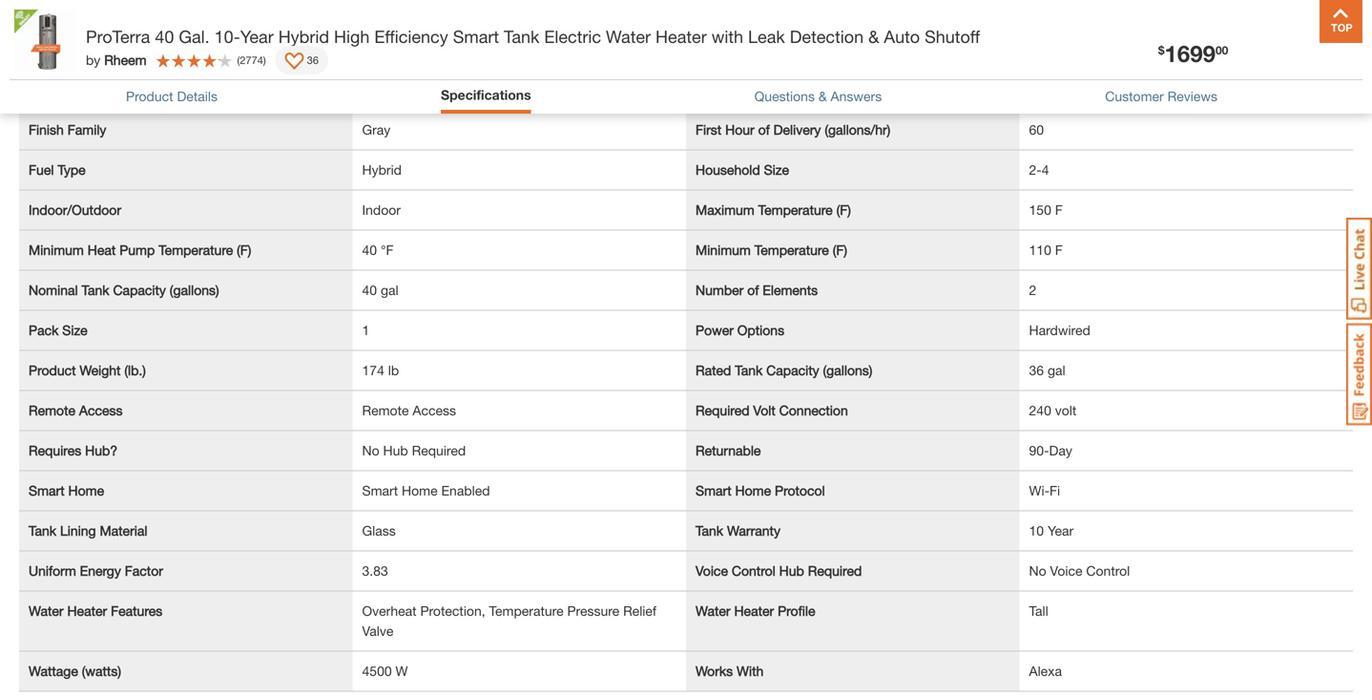 Task type: locate. For each thing, give the bounding box(es) containing it.
40 up 1
[[362, 282, 377, 298]]

0 horizontal spatial home
[[68, 483, 104, 498]]

hub up "profile"
[[780, 563, 805, 579]]

required up "smart home enabled"
[[412, 443, 466, 458]]

valve
[[362, 623, 394, 639]]

minimum for minimum temperature (f)
[[696, 242, 751, 258]]

1 horizontal spatial home
[[402, 483, 438, 498]]

(gallons/hr)
[[825, 122, 891, 137]]

overheat protection, temperature pressure relief valve
[[362, 603, 657, 639]]

remote access up requires hub?
[[29, 402, 123, 418]]

gal down hardwired
[[1048, 362, 1066, 378]]

1 horizontal spatial phase
[[1070, 82, 1107, 97]]

1 horizontal spatial remote
[[362, 402, 409, 418]]

remote
[[29, 402, 75, 418], [362, 402, 409, 418]]

1
[[362, 322, 370, 338]]

voice down 10 year
[[1051, 563, 1083, 579]]

1 horizontal spatial access
[[413, 402, 456, 418]]

1 horizontal spatial remote access
[[362, 402, 456, 418]]

gal for 40 gal
[[381, 282, 399, 298]]

family
[[68, 122, 106, 137]]

1 vertical spatial no
[[1030, 563, 1047, 579]]

first
[[696, 122, 722, 137]]

minimum down maximum
[[696, 242, 751, 258]]

1 home from the left
[[68, 483, 104, 498]]

2 home from the left
[[402, 483, 438, 498]]

0 vertical spatial 36
[[307, 54, 319, 66]]

36 up 240
[[1030, 362, 1045, 378]]

electric
[[545, 26, 602, 47]]

0 horizontal spatial 36
[[307, 54, 319, 66]]

2 horizontal spatial water
[[696, 603, 731, 619]]

1 vertical spatial hybrid
[[362, 162, 402, 178]]

1 horizontal spatial gal
[[1048, 362, 1066, 378]]

1 horizontal spatial (gallons)
[[824, 362, 873, 378]]

rated
[[696, 362, 732, 378]]

smart for smart home
[[29, 483, 65, 498]]

required up returnable
[[696, 402, 750, 418]]

relief
[[624, 603, 657, 619]]

0 horizontal spatial control
[[732, 563, 776, 579]]

features
[[111, 603, 163, 619]]

1 vertical spatial required
[[412, 443, 466, 458]]

household size
[[696, 162, 790, 178]]

smart down requires
[[29, 483, 65, 498]]

1 vertical spatial 40
[[362, 242, 377, 258]]

2 horizontal spatial heater
[[735, 603, 774, 619]]

requires
[[29, 443, 81, 458]]

of
[[759, 122, 770, 137], [748, 282, 759, 298]]

1 horizontal spatial minimum
[[696, 242, 751, 258]]

0 horizontal spatial voice
[[696, 563, 728, 579]]

1 vertical spatial (gallons)
[[824, 362, 873, 378]]

0 horizontal spatial hybrid
[[278, 26, 329, 47]]

smart up glass
[[362, 483, 398, 498]]

works with
[[696, 663, 764, 679]]

control
[[732, 563, 776, 579], [1087, 563, 1131, 579]]

voice down tank warranty
[[696, 563, 728, 579]]

0 horizontal spatial size
[[62, 322, 88, 338]]

$ 1699 00
[[1159, 40, 1229, 67]]

1 horizontal spatial no
[[1030, 563, 1047, 579]]

0 vertical spatial hybrid
[[278, 26, 329, 47]]

home up tank lining material
[[68, 483, 104, 498]]

0 horizontal spatial capacity
[[113, 282, 166, 298]]

smart down returnable
[[696, 483, 732, 498]]

nominal
[[29, 282, 78, 298]]

water right electric
[[606, 26, 651, 47]]

single phase
[[1030, 82, 1107, 97]]

1 horizontal spatial 36
[[1030, 362, 1045, 378]]

1 control from the left
[[732, 563, 776, 579]]

& left answers
[[819, 88, 827, 104]]

customer
[[1106, 88, 1165, 104]]

water up works
[[696, 603, 731, 619]]

1 vertical spatial f
[[1056, 242, 1063, 258]]

home for smart home
[[68, 483, 104, 498]]

1 horizontal spatial type
[[767, 42, 795, 57]]

product weight (lb.)
[[29, 362, 146, 378]]

no up tall
[[1030, 563, 1047, 579]]

remote access up no hub required
[[362, 402, 456, 418]]

minimum
[[29, 242, 84, 258], [696, 242, 751, 258]]

capacity up connection
[[767, 362, 820, 378]]

1 vertical spatial year
[[1048, 523, 1074, 538]]

1 f from the top
[[1056, 202, 1063, 218]]

access up hub?
[[79, 402, 123, 418]]

1 vertical spatial product
[[29, 362, 76, 378]]

works
[[696, 663, 733, 679]]

capacity down minimum heat pump temperature (f)
[[113, 282, 166, 298]]

90-day
[[1030, 443, 1073, 458]]

temperature up minimum temperature (f)
[[759, 202, 833, 218]]

40 °f
[[362, 242, 394, 258]]

0 horizontal spatial year
[[240, 26, 274, 47]]

phase for single phase
[[1070, 82, 1107, 97]]

0 horizontal spatial heater
[[67, 603, 107, 619]]

40 left °f
[[362, 242, 377, 258]]

0 vertical spatial f
[[1056, 202, 1063, 218]]

hub up "smart home enabled"
[[383, 443, 408, 458]]

1 vertical spatial hub
[[780, 563, 805, 579]]

size right the pack
[[62, 322, 88, 338]]

access
[[79, 402, 123, 418], [413, 402, 456, 418]]

delivery
[[774, 122, 822, 137]]

174
[[362, 362, 385, 378]]

fi
[[1050, 483, 1061, 498]]

gal down °f
[[381, 282, 399, 298]]

no for no voice control
[[1030, 563, 1047, 579]]

0 vertical spatial &
[[869, 26, 880, 47]]

0 vertical spatial hub
[[383, 443, 408, 458]]

2 vertical spatial required
[[808, 563, 862, 579]]

tank left electric
[[504, 26, 540, 47]]

0 vertical spatial required
[[696, 402, 750, 418]]

f right 110
[[1056, 242, 1063, 258]]

0 vertical spatial type
[[767, 42, 795, 57]]

1 vertical spatial 36
[[1030, 362, 1045, 378]]

home for smart home enabled
[[402, 483, 438, 498]]

of right the hour on the right of page
[[759, 122, 770, 137]]

1 horizontal spatial product
[[126, 88, 173, 104]]

1 vertical spatial size
[[62, 322, 88, 338]]

36 inside dropdown button
[[307, 54, 319, 66]]

type right "fuel"
[[58, 162, 86, 178]]

type
[[767, 42, 795, 57], [58, 162, 86, 178]]

hardwired
[[1030, 322, 1091, 338]]

2 phase from the left
[[1070, 82, 1107, 97]]

product down rheem
[[126, 88, 173, 104]]

°f
[[381, 242, 394, 258]]

0 vertical spatial size
[[764, 162, 790, 178]]

(gallons) for nominal tank capacity (gallons)
[[170, 282, 219, 298]]

required volt connection
[[696, 402, 849, 418]]

feedback link image
[[1347, 323, 1373, 426]]

pressure
[[568, 603, 620, 619]]

0 horizontal spatial phase
[[758, 82, 795, 97]]

2 vertical spatial 40
[[362, 282, 377, 298]]

electricity phase
[[696, 82, 795, 97]]

protocol
[[775, 483, 826, 498]]

home up warranty
[[736, 483, 772, 498]]

0 horizontal spatial &
[[819, 88, 827, 104]]

0 horizontal spatial water
[[29, 603, 64, 619]]

smart for smart home enabled
[[362, 483, 398, 498]]

0 vertical spatial 40
[[155, 26, 174, 47]]

(f) for maximum temperature (f)
[[837, 202, 852, 218]]

year
[[240, 26, 274, 47], [1048, 523, 1074, 538]]

1 vertical spatial gal
[[1048, 362, 1066, 378]]

temperature right pump
[[159, 242, 233, 258]]

1 vertical spatial capacity
[[767, 362, 820, 378]]

0 vertical spatial product
[[126, 88, 173, 104]]

tank left lining
[[29, 523, 56, 538]]

power options
[[696, 322, 785, 338]]

36 gal
[[1030, 362, 1066, 378]]

access up no hub required
[[413, 402, 456, 418]]

3 home from the left
[[736, 483, 772, 498]]

1 access from the left
[[79, 402, 123, 418]]

elements
[[763, 282, 818, 298]]

water for water heater profile
[[696, 603, 731, 619]]

1 horizontal spatial capacity
[[767, 362, 820, 378]]

0 horizontal spatial type
[[58, 162, 86, 178]]

1 phase from the left
[[758, 82, 795, 97]]

home down no hub required
[[402, 483, 438, 498]]

1 minimum from the left
[[29, 242, 84, 258]]

40 left gal.
[[155, 26, 174, 47]]

1 horizontal spatial control
[[1087, 563, 1131, 579]]

4
[[1042, 162, 1050, 178]]

1 vertical spatial of
[[748, 282, 759, 298]]

f right 150
[[1056, 202, 1063, 218]]

enabled
[[442, 483, 490, 498]]

nominal tank capacity (gallons)
[[29, 282, 219, 298]]

heater down uniform energy factor on the bottom
[[67, 603, 107, 619]]

questions
[[755, 88, 815, 104]]

smart home enabled
[[362, 483, 490, 498]]

smart home protocol
[[696, 483, 826, 498]]

40
[[155, 26, 174, 47], [362, 242, 377, 258], [362, 282, 377, 298]]

phase right single
[[1070, 82, 1107, 97]]

1 remote access from the left
[[29, 402, 123, 418]]

remote down 174 lb
[[362, 402, 409, 418]]

(gallons) up connection
[[824, 362, 873, 378]]

0 horizontal spatial remote access
[[29, 402, 123, 418]]

w
[[396, 663, 408, 679]]

10-
[[215, 26, 240, 47]]

by rheem
[[86, 52, 147, 68]]

0 horizontal spatial remote
[[29, 402, 75, 418]]

0 vertical spatial gal
[[381, 282, 399, 298]]

2 horizontal spatial home
[[736, 483, 772, 498]]

water down 'uniform' on the bottom left
[[29, 603, 64, 619]]

phase
[[758, 82, 795, 97], [1070, 82, 1107, 97]]

product image image
[[14, 10, 76, 72]]

0 horizontal spatial gal
[[381, 282, 399, 298]]

(watts)
[[82, 663, 121, 679]]

size up maximum temperature (f)
[[764, 162, 790, 178]]

size for pack size
[[62, 322, 88, 338]]

required up "profile"
[[808, 563, 862, 579]]

tank
[[504, 26, 540, 47], [82, 282, 109, 298], [735, 362, 763, 378], [29, 523, 56, 538], [696, 523, 724, 538]]

no up "smart home enabled"
[[362, 443, 380, 458]]

pack
[[29, 322, 59, 338]]

wi-
[[1030, 483, 1050, 498]]

product details
[[126, 88, 218, 104]]

with
[[712, 26, 744, 47]]

year right 10
[[1048, 523, 1074, 538]]

connection
[[780, 402, 849, 418]]

fuel
[[29, 162, 54, 178]]

amperage
[[29, 42, 90, 57]]

150 f
[[1030, 202, 1063, 218]]

0 vertical spatial (gallons)
[[170, 282, 219, 298]]

(gallons)
[[170, 282, 219, 298], [824, 362, 873, 378]]

2 voice from the left
[[1051, 563, 1083, 579]]

product down pack size
[[29, 362, 76, 378]]

2
[[1030, 282, 1037, 298]]

0 horizontal spatial no
[[362, 443, 380, 458]]

display image
[[285, 53, 304, 72]]

type up questions
[[767, 42, 795, 57]]

110
[[1030, 242, 1052, 258]]

0 horizontal spatial hub
[[383, 443, 408, 458]]

2 f from the top
[[1056, 242, 1063, 258]]

heater left "profile"
[[735, 603, 774, 619]]

0 horizontal spatial product
[[29, 362, 76, 378]]

year up the ( 2774 )
[[240, 26, 274, 47]]

f for 150 f
[[1056, 202, 1063, 218]]

2 access from the left
[[413, 402, 456, 418]]

home for smart home protocol
[[736, 483, 772, 498]]

indoor/outdoor
[[29, 202, 121, 218]]

1 horizontal spatial size
[[764, 162, 790, 178]]

0 horizontal spatial access
[[79, 402, 123, 418]]

2 horizontal spatial required
[[808, 563, 862, 579]]

phase up first hour of delivery (gallons/hr)
[[758, 82, 795, 97]]

household
[[696, 162, 761, 178]]

0 horizontal spatial minimum
[[29, 242, 84, 258]]

heater left with
[[656, 26, 707, 47]]

hybrid up display "icon" on the left
[[278, 26, 329, 47]]

36 right display "icon" on the left
[[307, 54, 319, 66]]

1 horizontal spatial voice
[[1051, 563, 1083, 579]]

remote up requires
[[29, 402, 75, 418]]

uniform
[[29, 563, 76, 579]]

0 horizontal spatial (gallons)
[[170, 282, 219, 298]]

1 vertical spatial type
[[58, 162, 86, 178]]

0 vertical spatial of
[[759, 122, 770, 137]]

detection
[[790, 26, 864, 47]]

rated tank capacity (gallons)
[[696, 362, 873, 378]]

no for no hub required
[[362, 443, 380, 458]]

minimum up nominal
[[29, 242, 84, 258]]

temperature left pressure
[[489, 603, 564, 619]]

heater
[[656, 26, 707, 47], [67, 603, 107, 619], [735, 603, 774, 619]]

1 horizontal spatial hybrid
[[362, 162, 402, 178]]

answers
[[831, 88, 882, 104]]

of right 'number'
[[748, 282, 759, 298]]

0 vertical spatial no
[[362, 443, 380, 458]]

no hub required
[[362, 443, 466, 458]]

36
[[307, 54, 319, 66], [1030, 362, 1045, 378]]

(gallons) down minimum heat pump temperature (f)
[[170, 282, 219, 298]]

1 horizontal spatial &
[[869, 26, 880, 47]]

& left "auto"
[[869, 26, 880, 47]]

0 vertical spatial capacity
[[113, 282, 166, 298]]

1 horizontal spatial hub
[[780, 563, 805, 579]]

2 minimum from the left
[[696, 242, 751, 258]]

hybrid up "indoor"
[[362, 162, 402, 178]]



Task type: describe. For each thing, give the bounding box(es) containing it.
18.75 a
[[362, 42, 408, 57]]

customer reviews
[[1106, 88, 1218, 104]]

10
[[1030, 523, 1045, 538]]

questions & answers
[[755, 88, 882, 104]]

efficiency
[[375, 26, 448, 47]]

water heater profile
[[696, 603, 816, 619]]

smart up specifications
[[453, 26, 499, 47]]

volt
[[1056, 402, 1077, 418]]

pump
[[120, 242, 155, 258]]

live chat image
[[1347, 218, 1373, 320]]

voice control hub required
[[696, 563, 862, 579]]

leak
[[749, 26, 786, 47]]

first hour of delivery (gallons/hr)
[[696, 122, 891, 137]]

application type
[[696, 42, 795, 57]]

gray
[[362, 122, 391, 137]]

36 for 36 gal
[[1030, 362, 1045, 378]]

heater for water heater profile
[[735, 603, 774, 619]]

type for fuel type
[[58, 162, 86, 178]]

high
[[334, 26, 370, 47]]

rheem
[[104, 52, 147, 68]]

10 year
[[1030, 523, 1074, 538]]

water heater features
[[29, 603, 163, 619]]

weight
[[80, 362, 121, 378]]

product for product details
[[126, 88, 173, 104]]

options
[[738, 322, 785, 338]]

00
[[1216, 43, 1229, 57]]

minimum for minimum heat pump temperature (f)
[[29, 242, 84, 258]]

1 vertical spatial &
[[819, 88, 827, 104]]

temperature inside overheat protection, temperature pressure relief valve
[[489, 603, 564, 619]]

material
[[100, 523, 147, 538]]

2 control from the left
[[1087, 563, 1131, 579]]

alexa
[[1030, 663, 1063, 679]]

(
[[237, 54, 240, 66]]

phase for electricity phase
[[758, 82, 795, 97]]

minimum heat pump temperature (f)
[[29, 242, 252, 258]]

warranty
[[727, 523, 781, 538]]

type for application type
[[767, 42, 795, 57]]

electricity
[[696, 82, 754, 97]]

40 for temperature
[[362, 242, 377, 258]]

0 horizontal spatial required
[[412, 443, 466, 458]]

day
[[1050, 443, 1073, 458]]

lining
[[60, 523, 96, 538]]

1 remote from the left
[[29, 402, 75, 418]]

maximum temperature (f)
[[696, 202, 852, 218]]

capacity for rated
[[767, 362, 820, 378]]

number of elements
[[696, 282, 818, 298]]

by
[[86, 52, 101, 68]]

240 volt
[[1030, 402, 1077, 418]]

4500 w
[[362, 663, 408, 679]]

application
[[696, 42, 763, 57]]

60
[[1030, 122, 1045, 137]]

returnable
[[696, 443, 761, 458]]

(a)
[[94, 42, 110, 57]]

(lb.)
[[124, 362, 146, 378]]

2 remote from the left
[[362, 402, 409, 418]]

top button
[[1320, 0, 1363, 43]]

36 button
[[276, 46, 328, 74]]

size for household size
[[764, 162, 790, 178]]

1 voice from the left
[[696, 563, 728, 579]]

wattage (watts)
[[29, 663, 121, 679]]

tank down heat
[[82, 282, 109, 298]]

proterra 40 gal. 10-year hybrid high efficiency smart tank electric water heater with leak detection & auto shutoff
[[86, 26, 981, 47]]

smart for smart home protocol
[[696, 483, 732, 498]]

2 remote access from the left
[[362, 402, 456, 418]]

wi-fi
[[1030, 483, 1061, 498]]

auto
[[885, 26, 920, 47]]

tall
[[1030, 603, 1049, 619]]

0 vertical spatial year
[[240, 26, 274, 47]]

volt
[[754, 402, 776, 418]]

gal for 36 gal
[[1048, 362, 1066, 378]]

)
[[263, 54, 266, 66]]

number
[[696, 282, 744, 298]]

$
[[1159, 43, 1165, 57]]

details
[[177, 88, 218, 104]]

heater for water heater features
[[67, 603, 107, 619]]

2-
[[1030, 162, 1042, 178]]

36 for 36
[[307, 54, 319, 66]]

amperage (a)
[[29, 42, 110, 57]]

water for water heater features
[[29, 603, 64, 619]]

1 horizontal spatial water
[[606, 26, 651, 47]]

minimum temperature (f)
[[696, 242, 848, 258]]

1 horizontal spatial heater
[[656, 26, 707, 47]]

240
[[1030, 402, 1052, 418]]

tank right rated
[[735, 362, 763, 378]]

smart home
[[29, 483, 104, 498]]

(f) for minimum temperature (f)
[[833, 242, 848, 258]]

90-
[[1030, 443, 1050, 458]]

indoor
[[362, 202, 401, 218]]

f for 110 f
[[1056, 242, 1063, 258]]

hour
[[726, 122, 755, 137]]

power
[[696, 322, 734, 338]]

1 horizontal spatial required
[[696, 402, 750, 418]]

shutoff
[[925, 26, 981, 47]]

2-4
[[1030, 162, 1050, 178]]

1 horizontal spatial year
[[1048, 523, 1074, 538]]

( 2774 )
[[237, 54, 266, 66]]

pack size
[[29, 322, 88, 338]]

40 for (gallons)
[[362, 282, 377, 298]]

2774
[[240, 54, 263, 66]]

capacity for nominal
[[113, 282, 166, 298]]

3.83
[[362, 563, 388, 579]]

temperature up elements
[[755, 242, 830, 258]]

maximum
[[696, 202, 755, 218]]

a
[[399, 42, 408, 57]]

(gallons) for rated tank capacity (gallons)
[[824, 362, 873, 378]]

glass
[[362, 523, 396, 538]]

factor
[[125, 563, 163, 579]]

tank left warranty
[[696, 523, 724, 538]]

finish family
[[29, 122, 106, 137]]

requires hub?
[[29, 443, 118, 458]]

hub?
[[85, 443, 118, 458]]

product for product weight (lb.)
[[29, 362, 76, 378]]



Task type: vqa. For each thing, say whether or not it's contained in the screenshot.
first Control from left
yes



